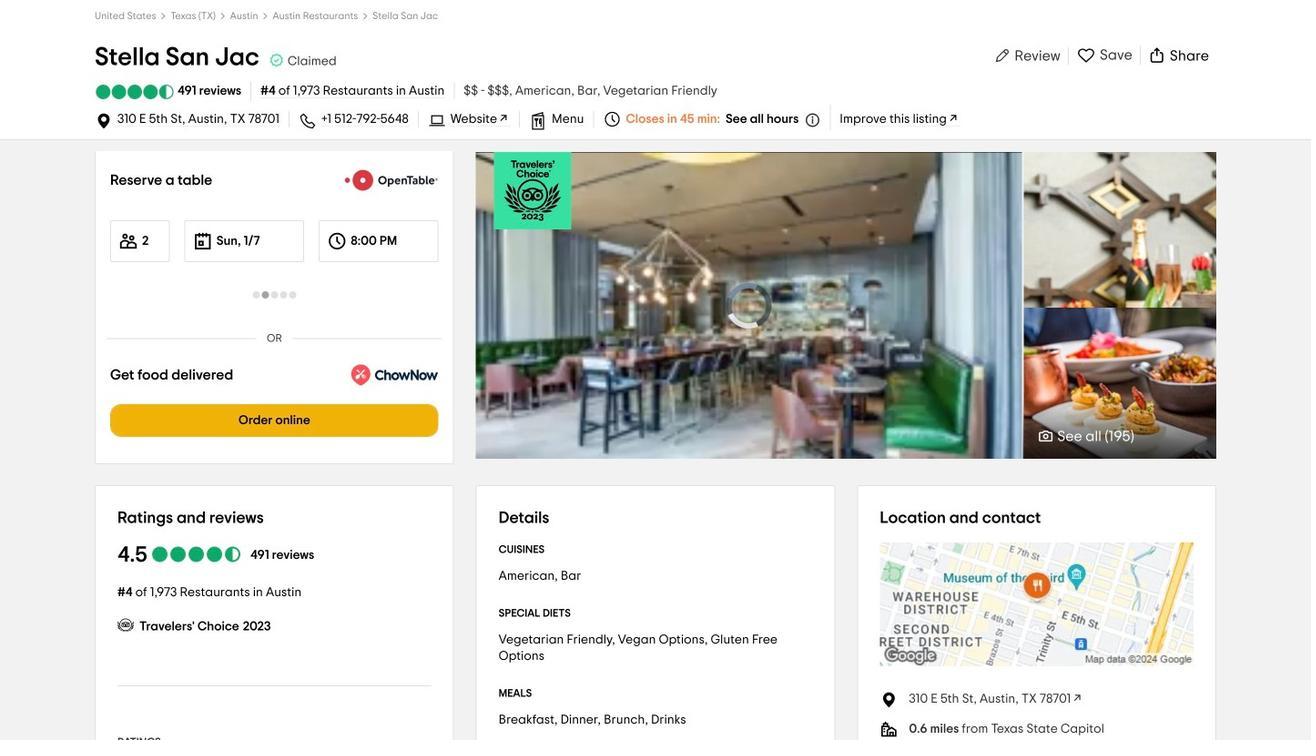 Task type: locate. For each thing, give the bounding box(es) containing it.
video player region
[[476, 152, 1022, 459]]

4.5 of 5 bubbles image
[[95, 85, 175, 99]]



Task type: describe. For each thing, give the bounding box(es) containing it.
travelers' choice 2023 winner image
[[494, 152, 571, 229]]



Task type: vqa. For each thing, say whether or not it's contained in the screenshot.
'Travelers' Choice 2023 Winner' image
yes



